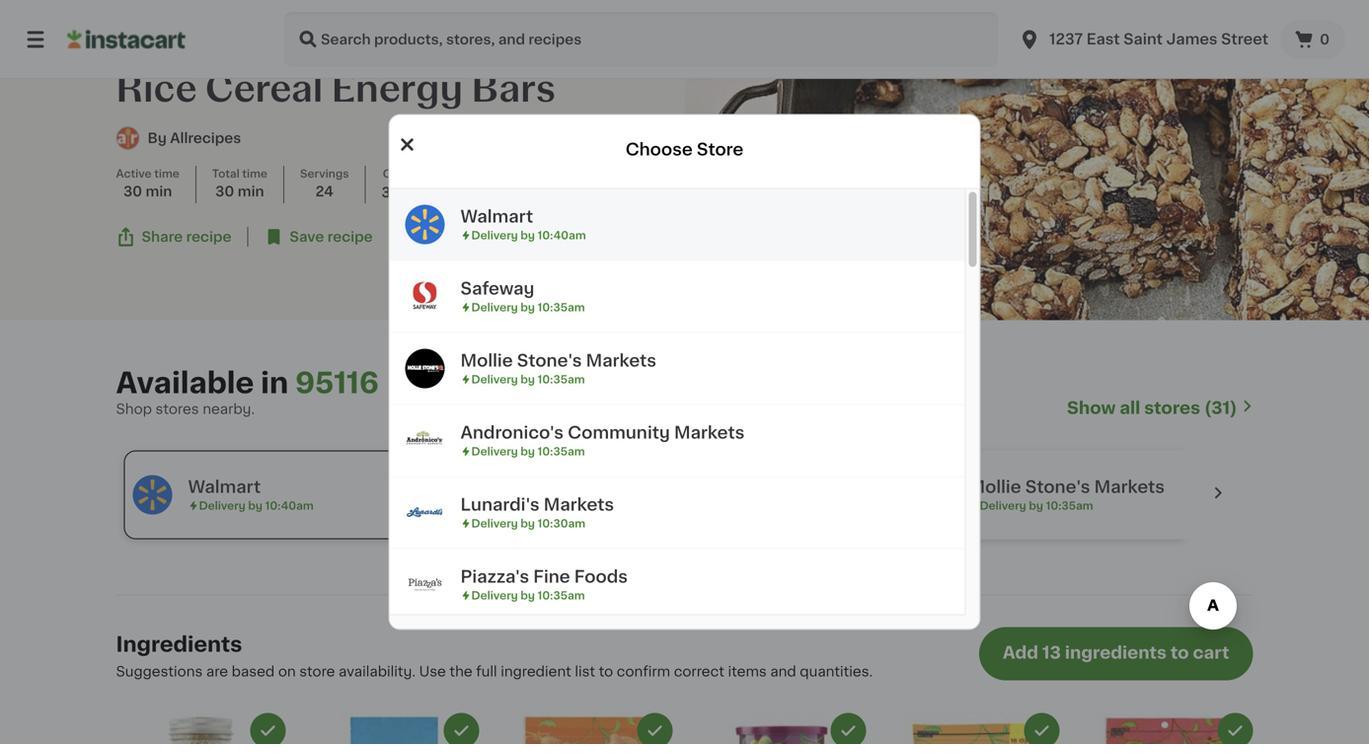 Task type: vqa. For each thing, say whether or not it's contained in the screenshot.
the 'Community'
yes



Task type: describe. For each thing, give the bounding box(es) containing it.
available in 95116 shop stores nearby.
[[116, 369, 379, 416]]

delivery for safeway image
[[589, 501, 636, 511]]

delivery by 10:40am for walmart icon related to safeway image
[[199, 501, 314, 511]]

shop
[[116, 402, 152, 416]]

safeway image
[[405, 277, 445, 316]]

piazza's
[[461, 569, 529, 585]]

by for mollie stone's markets image
[[521, 374, 535, 385]]

correct
[[674, 665, 725, 679]]

by allrecipes
[[148, 131, 241, 145]]

delivery by 10:35am link
[[507, 443, 886, 548]]

share
[[142, 230, 183, 244]]

min for total time 30 min
[[238, 185, 264, 199]]

rice cereal energy bars
[[116, 72, 556, 107]]

all
[[1120, 400, 1141, 417]]

add 13 ingredients to cart
[[1003, 645, 1230, 662]]

stone's for mollie stone's markets image
[[517, 352, 582, 369]]

nearby.
[[203, 402, 255, 416]]

95116 button
[[295, 368, 379, 399]]

by for safeway icon
[[521, 302, 535, 313]]

by
[[148, 131, 167, 145]]

lunardi's markets
[[461, 497, 614, 513]]

unselect item image for fourth product group
[[840, 722, 858, 740]]

in
[[261, 369, 289, 397]]

delivery by 10:35am for piazza's fine foods image
[[471, 590, 585, 601]]

andronico's community markets image
[[405, 421, 445, 461]]

choose
[[626, 141, 693, 158]]

cereal
[[205, 72, 323, 107]]

list
[[575, 665, 595, 679]]

rice cereal energy bars image
[[685, 0, 1370, 320]]

10:35am for andronico's community markets icon
[[538, 446, 585, 457]]

delivery for piazza's fine foods image
[[471, 590, 518, 601]]

1 product group from the left
[[116, 713, 286, 745]]

mollie stone's markets image
[[914, 475, 953, 515]]

show
[[1067, 400, 1116, 417]]

total
[[212, 168, 240, 179]]

andronico's community markets
[[461, 424, 745, 441]]

safeway image
[[523, 475, 562, 515]]

10:40am for safeway image
[[265, 501, 314, 511]]

stores inside available in 95116 shop stores nearby.
[[156, 402, 199, 416]]

delivery by 10:35am for mollie stone's markets image
[[471, 374, 585, 385]]

markets for mollie stone's markets icon in the bottom of the page
[[1095, 479, 1165, 496]]

24
[[316, 185, 334, 199]]

and
[[770, 665, 797, 679]]

unselect item image for 2nd product group
[[453, 722, 470, 740]]

30 for active time 30 min
[[123, 185, 142, 199]]

mollie for mollie stone's markets image
[[461, 352, 513, 369]]

community
[[568, 424, 670, 441]]

instacart logo image
[[67, 28, 186, 51]]

show all stores (31)
[[1067, 400, 1238, 417]]

share recipe
[[142, 230, 231, 244]]

mollie stone's markets image
[[405, 349, 445, 388]]

3 product group from the left
[[503, 713, 673, 745]]

allrecipes
[[170, 131, 241, 145]]

delivery by 10:35am for safeway image
[[589, 501, 703, 511]]

dialog containing choose store
[[389, 114, 981, 631]]

10:40am for safeway icon
[[538, 230, 586, 241]]

choose store
[[626, 141, 744, 158]]

mollie for mollie stone's markets icon in the bottom of the page
[[969, 479, 1022, 496]]

2 product group from the left
[[310, 713, 479, 745]]

time for active time 30 min
[[154, 168, 180, 179]]

save recipe
[[290, 230, 373, 244]]

time for total time 30 min
[[242, 168, 268, 179]]

markets up 10:30am
[[544, 497, 614, 513]]

the
[[450, 665, 473, 679]]

walmart for walmart icon related to safeway image
[[188, 479, 261, 496]]

324
[[382, 186, 409, 200]]

10:35am for safeway image
[[655, 501, 703, 511]]

mollie stone's markets for mollie stone's markets icon in the bottom of the page
[[969, 479, 1165, 496]]

markets for mollie stone's markets image
[[586, 352, 657, 369]]

lunardi's
[[461, 497, 540, 513]]

piazza's fine foods
[[461, 569, 628, 585]]

1 unselect item image from the left
[[1033, 722, 1051, 740]]

to inside button
[[1171, 645, 1189, 662]]

cart
[[1193, 645, 1230, 662]]

store
[[697, 141, 744, 158]]

delivery by 10:35am for andronico's community markets icon
[[471, 446, 585, 457]]

0 button
[[1281, 20, 1346, 59]]

by for mollie stone's markets icon in the bottom of the page
[[1029, 501, 1044, 511]]

on
[[278, 665, 296, 679]]

5 product group from the left
[[890, 713, 1060, 745]]

walmart image for safeway image
[[133, 475, 172, 515]]

total time 30 min
[[212, 168, 268, 199]]

1 vertical spatial to
[[599, 665, 613, 679]]

by for piazza's fine foods image
[[521, 590, 535, 601]]

store
[[299, 665, 335, 679]]



Task type: locate. For each thing, give the bounding box(es) containing it.
2 30 from the left
[[215, 185, 234, 199]]

to right the list
[[599, 665, 613, 679]]

1 min from the left
[[146, 185, 172, 199]]

stone's up andronico's
[[517, 352, 582, 369]]

1 recipe from the left
[[186, 230, 231, 244]]

stores inside button
[[1145, 400, 1201, 417]]

walmart image for safeway icon
[[405, 205, 445, 244]]

delivery for andronico's community markets icon
[[471, 446, 518, 457]]

walmart inside "dialog"
[[461, 208, 533, 225]]

stone's inside "dialog"
[[517, 352, 582, 369]]

recipe for save recipe
[[328, 230, 373, 244]]

10:30am
[[538, 518, 586, 529]]

delivery for mollie stone's markets image
[[471, 374, 518, 385]]

delivery right safeway image
[[589, 501, 636, 511]]

time right total on the top left of the page
[[242, 168, 268, 179]]

add 13 ingredients to cart button
[[979, 627, 1254, 681]]

stores
[[1145, 400, 1201, 417], [156, 402, 199, 416]]

unselect item image down confirm
[[646, 722, 664, 740]]

delivery up andronico's
[[471, 374, 518, 385]]

0 vertical spatial delivery by 10:40am
[[471, 230, 586, 241]]

available
[[116, 369, 254, 397]]

product group down are
[[116, 713, 286, 745]]

1 horizontal spatial mollie stone's markets
[[969, 479, 1165, 496]]

active
[[116, 168, 152, 179]]

0 horizontal spatial min
[[146, 185, 172, 199]]

30 inside total time 30 min
[[215, 185, 234, 199]]

mollie stone's markets inside "dialog"
[[461, 352, 657, 369]]

1 horizontal spatial mollie
[[969, 479, 1022, 496]]

delivery by 10:35am for mollie stone's markets icon in the bottom of the page
[[980, 501, 1094, 511]]

foods
[[574, 569, 628, 585]]

10:35am for piazza's fine foods image
[[538, 590, 585, 601]]

walmart image down 324
[[405, 205, 445, 244]]

stores down available
[[156, 402, 199, 416]]

1 horizontal spatial 10:40am
[[538, 230, 586, 241]]

1 horizontal spatial walmart
[[461, 208, 533, 225]]

1 horizontal spatial recipe
[[328, 230, 373, 244]]

recipe inside button
[[186, 230, 231, 244]]

time inside active time 30 min
[[154, 168, 180, 179]]

2 unselect item image from the left
[[1227, 722, 1245, 740]]

min
[[146, 185, 172, 199], [238, 185, 264, 199]]

delivery by 10:35am for safeway icon
[[471, 302, 585, 313]]

markets
[[586, 352, 657, 369], [674, 424, 745, 441], [1095, 479, 1165, 496], [544, 497, 614, 513]]

stores right all
[[1145, 400, 1201, 417]]

0 vertical spatial walmart image
[[405, 205, 445, 244]]

4 unselect item image from the left
[[840, 722, 858, 740]]

delivery down lunardi's
[[471, 518, 518, 529]]

13
[[1043, 645, 1061, 662]]

0
[[1320, 33, 1330, 46]]

delivery inside delivery by 10:35am link
[[589, 501, 636, 511]]

delivery by 10:40am for safeway icon's walmart icon
[[471, 230, 586, 241]]

product group down 'cart'
[[1084, 713, 1254, 745]]

markets up delivery by 10:35am link
[[674, 424, 745, 441]]

time right active
[[154, 168, 180, 179]]

unselect item image down the
[[453, 722, 470, 740]]

1 vertical spatial mollie
[[969, 479, 1022, 496]]

unselect item image for 4th product group from right
[[646, 722, 664, 740]]

save
[[290, 230, 324, 244]]

6 product group from the left
[[1084, 713, 1254, 745]]

mollie stone's markets up andronico's community markets
[[461, 352, 657, 369]]

unselect item image down based
[[259, 722, 277, 740]]

by for andronico's community markets icon
[[521, 446, 535, 457]]

servings 24
[[300, 168, 349, 199]]

30 inside active time 30 min
[[123, 185, 142, 199]]

recipe right share
[[186, 230, 231, 244]]

walmart image down shop
[[133, 475, 172, 515]]

30 for total time 30 min
[[215, 185, 234, 199]]

show all stores (31) button
[[1067, 397, 1254, 419]]

1 time from the left
[[154, 168, 180, 179]]

add
[[1003, 645, 1039, 662]]

min inside active time 30 min
[[146, 185, 172, 199]]

10:35am for mollie stone's markets icon in the bottom of the page
[[1046, 501, 1094, 511]]

0 horizontal spatial walmart image
[[133, 475, 172, 515]]

delivery by 10:35am
[[471, 302, 585, 313], [471, 374, 585, 385], [471, 446, 585, 457], [589, 501, 703, 511], [980, 501, 1094, 511], [471, 590, 585, 601]]

0 horizontal spatial to
[[599, 665, 613, 679]]

0 vertical spatial 10:40am
[[538, 230, 586, 241]]

delivery right mollie stone's markets icon in the bottom of the page
[[980, 501, 1027, 511]]

stone's for mollie stone's markets icon in the bottom of the page
[[1026, 479, 1091, 496]]

0 vertical spatial walmart
[[461, 208, 533, 225]]

95116
[[295, 369, 379, 397]]

4 product group from the left
[[697, 713, 866, 745]]

product group down the add
[[890, 713, 1060, 745]]

walmart
[[461, 208, 533, 225], [188, 479, 261, 496]]

recipe right save
[[328, 230, 373, 244]]

1 horizontal spatial stone's
[[1026, 479, 1091, 496]]

0 horizontal spatial mollie stone's markets
[[461, 352, 657, 369]]

unselect item image for 1st product group from left
[[259, 722, 277, 740]]

markets down all
[[1095, 479, 1165, 496]]

delivery for safeway icon
[[471, 302, 518, 313]]

unselect item image down 13
[[1033, 722, 1051, 740]]

min inside total time 30 min
[[238, 185, 264, 199]]

energy
[[332, 72, 463, 107]]

delivery for lunardi's markets image
[[471, 518, 518, 529]]

ingredient
[[501, 665, 572, 679]]

fine
[[533, 569, 570, 585]]

bars
[[472, 72, 556, 107]]

1 horizontal spatial unselect item image
[[1227, 722, 1245, 740]]

servings
[[300, 168, 349, 179]]

10:35am for mollie stone's markets image
[[538, 374, 585, 385]]

time inside total time 30 min
[[242, 168, 268, 179]]

0 horizontal spatial stone's
[[517, 352, 582, 369]]

based
[[232, 665, 275, 679]]

0 vertical spatial mollie stone's markets
[[461, 352, 657, 369]]

suggestions are based on store availability. use the full ingredient list to confirm correct items and quantities.
[[116, 665, 873, 679]]

0 horizontal spatial time
[[154, 168, 180, 179]]

walmart for safeway icon's walmart icon
[[461, 208, 533, 225]]

markets up 'community'
[[586, 352, 657, 369]]

recipe for share recipe
[[186, 230, 231, 244]]

30 down active
[[123, 185, 142, 199]]

10:35am for safeway icon
[[538, 302, 585, 313]]

availability.
[[339, 665, 416, 679]]

delivery down 'piazza's'
[[471, 590, 518, 601]]

delivery up the safeway
[[471, 230, 518, 241]]

delivery down 'nearby.'
[[199, 501, 246, 511]]

0 vertical spatial mollie
[[461, 352, 513, 369]]

1 vertical spatial delivery by 10:40am
[[199, 501, 314, 511]]

unselect item image
[[259, 722, 277, 740], [453, 722, 470, 740], [646, 722, 664, 740], [840, 722, 858, 740]]

1 unselect item image from the left
[[259, 722, 277, 740]]

2 unselect item image from the left
[[453, 722, 470, 740]]

product group down and
[[697, 713, 866, 745]]

10:40am
[[538, 230, 586, 241], [265, 501, 314, 511]]

1 vertical spatial mollie stone's markets
[[969, 479, 1165, 496]]

mollie right mollie stone's markets icon in the bottom of the page
[[969, 479, 1022, 496]]

lunardi's markets image
[[405, 493, 445, 533]]

walmart image
[[405, 205, 445, 244], [133, 475, 172, 515]]

mollie stone's markets for mollie stone's markets image
[[461, 352, 657, 369]]

0 vertical spatial stone's
[[517, 352, 582, 369]]

1 30 from the left
[[123, 185, 142, 199]]

0 horizontal spatial 10:40am
[[265, 501, 314, 511]]

1 vertical spatial 10:40am
[[265, 501, 314, 511]]

mollie stone's markets down the show
[[969, 479, 1165, 496]]

min down active
[[146, 185, 172, 199]]

30
[[123, 185, 142, 199], [215, 185, 234, 199]]

calories
[[383, 168, 429, 179]]

use
[[419, 665, 446, 679]]

markets for andronico's community markets icon
[[674, 424, 745, 441]]

delivery by 10:40am
[[471, 230, 586, 241], [199, 501, 314, 511]]

share recipe button
[[116, 227, 231, 247]]

mollie right mollie stone's markets image
[[461, 352, 513, 369]]

confirm
[[617, 665, 671, 679]]

full
[[476, 665, 497, 679]]

delivery down the safeway
[[471, 302, 518, 313]]

3 unselect item image from the left
[[646, 722, 664, 740]]

are
[[206, 665, 228, 679]]

0 horizontal spatial stores
[[156, 402, 199, 416]]

time
[[154, 168, 180, 179], [242, 168, 268, 179]]

items
[[728, 665, 767, 679]]

1 horizontal spatial walmart image
[[405, 205, 445, 244]]

1 horizontal spatial stores
[[1145, 400, 1201, 417]]

ingredients
[[1065, 645, 1167, 662]]

2 min from the left
[[238, 185, 264, 199]]

rice
[[116, 72, 197, 107]]

10:35am
[[538, 302, 585, 313], [538, 374, 585, 385], [538, 446, 585, 457], [655, 501, 703, 511], [1046, 501, 1094, 511], [538, 590, 585, 601]]

min for active time 30 min
[[146, 185, 172, 199]]

walmart up the safeway
[[461, 208, 533, 225]]

stone's down the show
[[1026, 479, 1091, 496]]

1 horizontal spatial min
[[238, 185, 264, 199]]

1 vertical spatial stone's
[[1026, 479, 1091, 496]]

recipe
[[186, 230, 231, 244], [328, 230, 373, 244]]

product group
[[116, 713, 286, 745], [310, 713, 479, 745], [503, 713, 673, 745], [697, 713, 866, 745], [890, 713, 1060, 745], [1084, 713, 1254, 745]]

0 horizontal spatial recipe
[[186, 230, 231, 244]]

by for walmart icon related to safeway image
[[248, 501, 263, 511]]

to left 'cart'
[[1171, 645, 1189, 662]]

delivery down andronico's
[[471, 446, 518, 457]]

0 horizontal spatial delivery by 10:40am
[[199, 501, 314, 511]]

piazza's fine foods image
[[405, 565, 445, 605]]

0 horizontal spatial mollie
[[461, 352, 513, 369]]

delivery by 10:40am inside "dialog"
[[471, 230, 586, 241]]

delivery for mollie stone's markets icon in the bottom of the page
[[980, 501, 1027, 511]]

mollie stone's markets
[[461, 352, 657, 369], [969, 479, 1165, 496]]

unselect item image down quantities.
[[840, 722, 858, 740]]

min down total on the top left of the page
[[238, 185, 264, 199]]

1 vertical spatial walmart image
[[133, 475, 172, 515]]

recipe inside 'button'
[[328, 230, 373, 244]]

save recipe button
[[264, 227, 373, 247]]

suggestions
[[116, 665, 203, 679]]

1 horizontal spatial time
[[242, 168, 268, 179]]

unselect item image
[[1033, 722, 1051, 740], [1227, 722, 1245, 740]]

2 time from the left
[[242, 168, 268, 179]]

1 horizontal spatial to
[[1171, 645, 1189, 662]]

andronico's
[[461, 424, 564, 441]]

by for lunardi's markets image
[[521, 518, 535, 529]]

safeway
[[461, 280, 535, 297]]

dialog
[[389, 114, 981, 631]]

active time 30 min
[[116, 168, 180, 199]]

by
[[521, 230, 535, 241], [521, 302, 535, 313], [521, 374, 535, 385], [521, 446, 535, 457], [248, 501, 263, 511], [638, 501, 653, 511], [1029, 501, 1044, 511], [521, 518, 535, 529], [521, 590, 535, 601]]

2 recipe from the left
[[328, 230, 373, 244]]

delivery by 10:30am
[[471, 518, 586, 529]]

0 horizontal spatial 30
[[123, 185, 142, 199]]

unselect item image down 'cart'
[[1227, 722, 1245, 740]]

delivery
[[471, 230, 518, 241], [471, 302, 518, 313], [471, 374, 518, 385], [471, 446, 518, 457], [199, 501, 246, 511], [589, 501, 636, 511], [980, 501, 1027, 511], [471, 518, 518, 529], [471, 590, 518, 601]]

by for safeway icon's walmart icon
[[521, 230, 535, 241]]

product group down availability.
[[310, 713, 479, 745]]

(31)
[[1205, 400, 1238, 417]]

0 horizontal spatial walmart
[[188, 479, 261, 496]]

mollie inside "dialog"
[[461, 352, 513, 369]]

to
[[1171, 645, 1189, 662], [599, 665, 613, 679]]

0 horizontal spatial unselect item image
[[1033, 722, 1051, 740]]

0 vertical spatial to
[[1171, 645, 1189, 662]]

by for safeway image
[[638, 501, 653, 511]]

30 down total on the top left of the page
[[215, 185, 234, 199]]

1 vertical spatial walmart
[[188, 479, 261, 496]]

mollie
[[461, 352, 513, 369], [969, 479, 1022, 496]]

product group down the list
[[503, 713, 673, 745]]

1 horizontal spatial 30
[[215, 185, 234, 199]]

stone's
[[517, 352, 582, 369], [1026, 479, 1091, 496]]

walmart down 'nearby.'
[[188, 479, 261, 496]]

1 horizontal spatial delivery by 10:40am
[[471, 230, 586, 241]]

quantities.
[[800, 665, 873, 679]]



